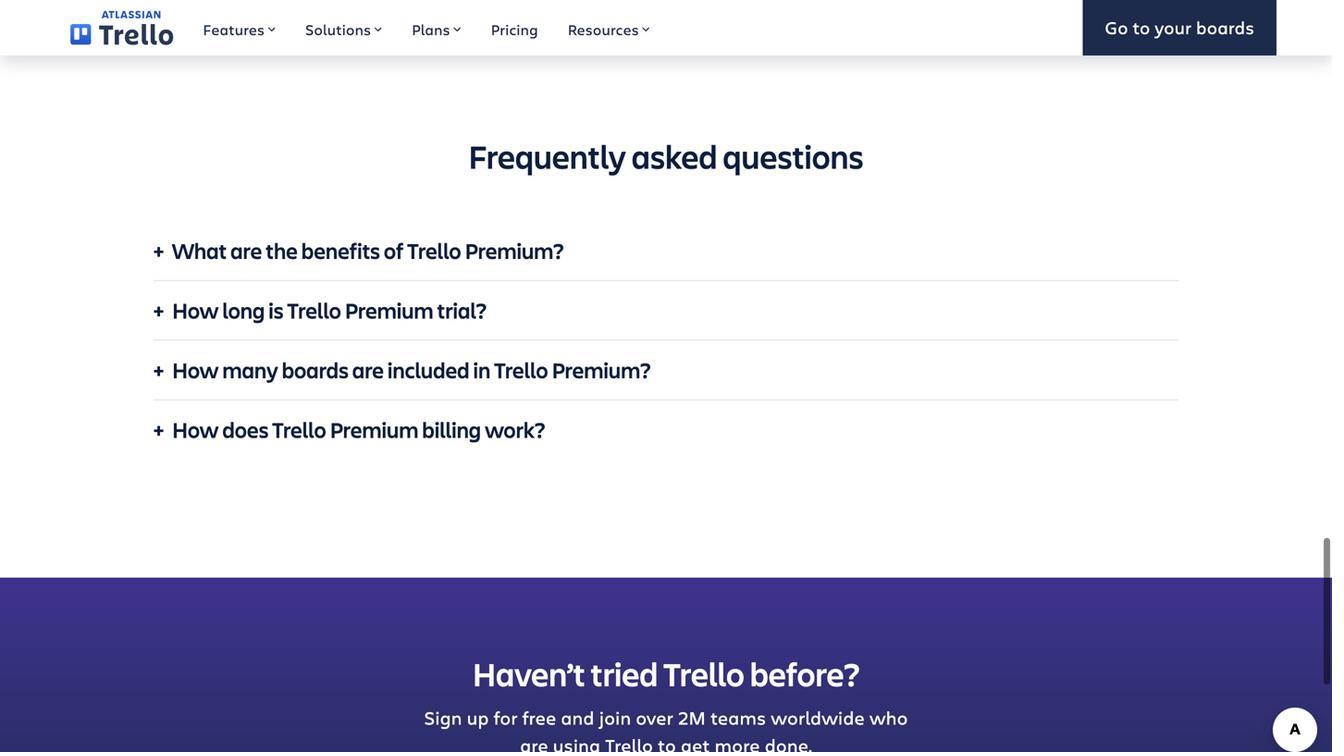 Task type: vqa. For each thing, say whether or not it's contained in the screenshot.
"Heritage General Store" icon
no



Task type: describe. For each thing, give the bounding box(es) containing it.
questions
[[723, 134, 864, 178]]

frequently asked questions
[[469, 134, 864, 178]]

solutions
[[305, 19, 371, 39]]

in
[[473, 355, 491, 384]]

are inside haven't tried trello before? sign up for free and join over 2m teams worldwide who are using trello to get more done.
[[520, 733, 548, 752]]

does
[[222, 415, 269, 444]]

boards for your
[[1196, 15, 1255, 39]]

and
[[561, 705, 594, 730]]

solutions button
[[291, 0, 397, 56]]

for
[[494, 705, 518, 730]]

resources
[[568, 19, 639, 39]]

your
[[1155, 15, 1192, 39]]

+ for + what are the benefits of trello premium?
[[154, 236, 164, 265]]

features
[[203, 19, 265, 39]]

2m
[[678, 705, 706, 730]]

asked
[[632, 134, 718, 178]]

using
[[553, 733, 601, 752]]

1 vertical spatial premium?
[[552, 355, 651, 384]]

boards for many
[[282, 355, 349, 384]]

+ what are the benefits of trello premium?
[[154, 236, 564, 265]]

+ how many boards are included in trello premium?
[[154, 355, 651, 384]]

before?
[[750, 652, 860, 696]]

features button
[[188, 0, 291, 56]]

1 vertical spatial premium
[[330, 415, 419, 444]]

resources button
[[553, 0, 665, 56]]

atlassian trello image
[[70, 10, 173, 45]]

+ how long is trello premium trial?
[[154, 296, 487, 325]]

of
[[384, 236, 404, 265]]

more
[[715, 733, 760, 752]]

1 vertical spatial are
[[352, 355, 384, 384]]

join
[[599, 705, 631, 730]]

to inside "link"
[[1133, 15, 1150, 39]]

0 vertical spatial premium
[[345, 296, 434, 325]]

plans
[[412, 19, 450, 39]]

+ how does trello premium billing work?
[[154, 415, 545, 444]]

+ for + how long is trello premium trial?
[[154, 296, 164, 325]]

benefits
[[301, 236, 380, 265]]



Task type: locate. For each thing, give the bounding box(es) containing it.
how for how does trello premium billing work?
[[172, 415, 219, 444]]

work?
[[485, 415, 545, 444]]

to inside haven't tried trello before? sign up for free and join over 2m teams worldwide who are using trello to get more done.
[[658, 733, 676, 752]]

trello up 2m
[[664, 652, 745, 696]]

pricing link
[[476, 0, 553, 56]]

to down over
[[658, 733, 676, 752]]

go
[[1105, 15, 1128, 39]]

go to your boards
[[1105, 15, 1255, 39]]

1 vertical spatial boards
[[282, 355, 349, 384]]

trello
[[407, 236, 461, 265], [287, 296, 341, 325], [494, 355, 548, 384], [272, 415, 326, 444], [664, 652, 745, 696], [605, 733, 653, 752]]

+ left what
[[154, 236, 164, 265]]

1 vertical spatial how
[[172, 355, 219, 384]]

included
[[388, 355, 470, 384]]

how for how long is trello premium trial?
[[172, 296, 219, 325]]

premium down + how many boards are included in trello premium?
[[330, 415, 419, 444]]

teams
[[711, 705, 766, 730]]

are left the
[[231, 236, 262, 265]]

4 + from the top
[[154, 415, 164, 444]]

0 horizontal spatial to
[[658, 733, 676, 752]]

how left does
[[172, 415, 219, 444]]

haven't tried trello before? sign up for free and join over 2m teams worldwide who are using trello to get more done.
[[424, 652, 908, 752]]

premium
[[345, 296, 434, 325], [330, 415, 419, 444]]

0 horizontal spatial boards
[[282, 355, 349, 384]]

up
[[467, 705, 489, 730]]

done.
[[765, 733, 812, 752]]

trello right the of
[[407, 236, 461, 265]]

trello right in
[[494, 355, 548, 384]]

+ left long
[[154, 296, 164, 325]]

to
[[1133, 15, 1150, 39], [658, 733, 676, 752]]

sign
[[424, 705, 462, 730]]

how for how many boards are included in trello premium?
[[172, 355, 219, 384]]

free
[[522, 705, 556, 730]]

0 vertical spatial to
[[1133, 15, 1150, 39]]

over
[[636, 705, 673, 730]]

premium down the of
[[345, 296, 434, 325]]

1 horizontal spatial are
[[352, 355, 384, 384]]

how left long
[[172, 296, 219, 325]]

premium?
[[465, 236, 564, 265], [552, 355, 651, 384]]

tried
[[591, 652, 658, 696]]

boards right "your"
[[1196, 15, 1255, 39]]

+ left many
[[154, 355, 164, 384]]

long
[[222, 296, 265, 325]]

what
[[172, 236, 227, 265]]

are down free
[[520, 733, 548, 752]]

is
[[269, 296, 284, 325]]

many
[[222, 355, 278, 384]]

2 how from the top
[[172, 355, 219, 384]]

how left many
[[172, 355, 219, 384]]

2 horizontal spatial are
[[520, 733, 548, 752]]

trial?
[[437, 296, 487, 325]]

are left the included
[[352, 355, 384, 384]]

0 vertical spatial boards
[[1196, 15, 1255, 39]]

the
[[266, 236, 298, 265]]

boards inside "link"
[[1196, 15, 1255, 39]]

trello down join
[[605, 733, 653, 752]]

go to your boards link
[[1083, 0, 1277, 56]]

2 vertical spatial are
[[520, 733, 548, 752]]

0 vertical spatial how
[[172, 296, 219, 325]]

0 vertical spatial are
[[231, 236, 262, 265]]

2 + from the top
[[154, 296, 164, 325]]

+ for + how does trello premium billing work?
[[154, 415, 164, 444]]

1 how from the top
[[172, 296, 219, 325]]

how
[[172, 296, 219, 325], [172, 355, 219, 384], [172, 415, 219, 444]]

frequently
[[469, 134, 626, 178]]

are
[[231, 236, 262, 265], [352, 355, 384, 384], [520, 733, 548, 752]]

3 + from the top
[[154, 355, 164, 384]]

0 vertical spatial premium?
[[465, 236, 564, 265]]

boards down + how long is trello premium trial?
[[282, 355, 349, 384]]

who
[[870, 705, 908, 730]]

haven't
[[472, 652, 585, 696]]

pricing
[[491, 19, 538, 39]]

0 horizontal spatial are
[[231, 236, 262, 265]]

worldwide
[[771, 705, 865, 730]]

billing
[[422, 415, 481, 444]]

trello right does
[[272, 415, 326, 444]]

+ left does
[[154, 415, 164, 444]]

boards
[[1196, 15, 1255, 39], [282, 355, 349, 384]]

trello right is
[[287, 296, 341, 325]]

2 vertical spatial how
[[172, 415, 219, 444]]

1 vertical spatial to
[[658, 733, 676, 752]]

+ for + how many boards are included in trello premium?
[[154, 355, 164, 384]]

to right go at the right top
[[1133, 15, 1150, 39]]

get
[[681, 733, 710, 752]]

1 horizontal spatial boards
[[1196, 15, 1255, 39]]

1 horizontal spatial to
[[1133, 15, 1150, 39]]

plans button
[[397, 0, 476, 56]]

+
[[154, 236, 164, 265], [154, 296, 164, 325], [154, 355, 164, 384], [154, 415, 164, 444]]

3 how from the top
[[172, 415, 219, 444]]

1 + from the top
[[154, 236, 164, 265]]



